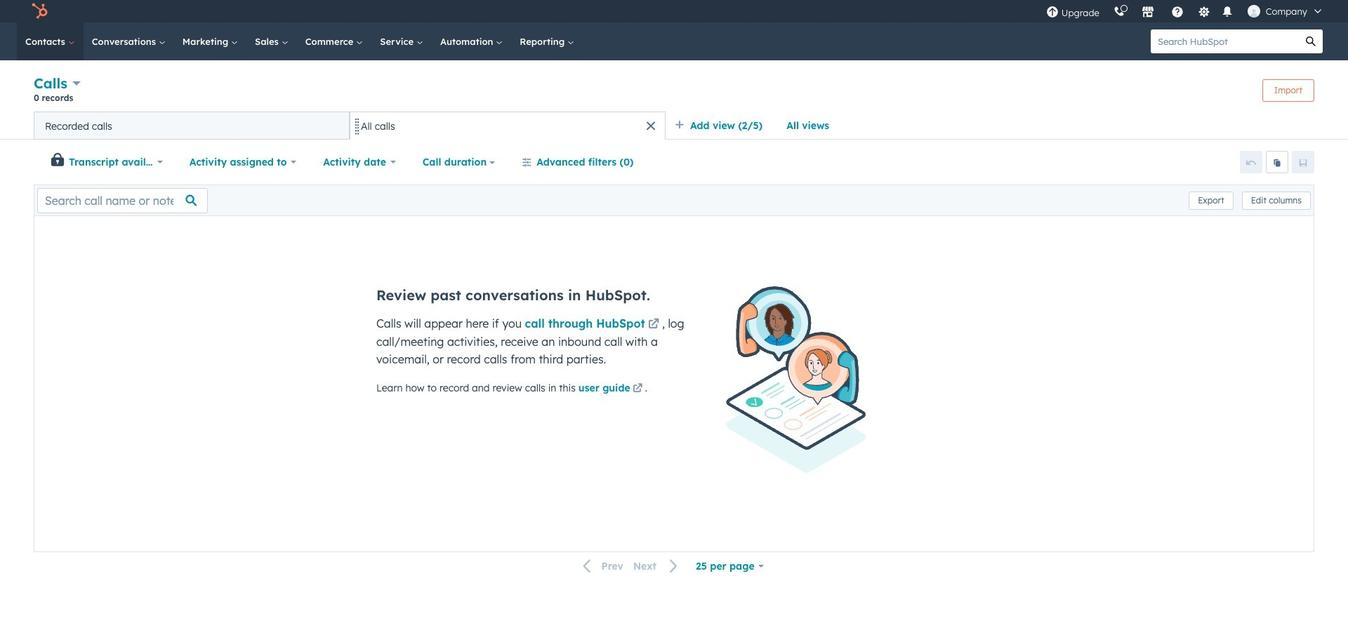 Task type: vqa. For each thing, say whether or not it's contained in the screenshot.
First Touch Converting Campaign's 0
no



Task type: locate. For each thing, give the bounding box(es) containing it.
menu
[[1040, 0, 1332, 22]]

banner
[[34, 73, 1315, 112]]

1 horizontal spatial link opens in a new window image
[[648, 317, 660, 334]]

link opens in a new window image
[[648, 317, 660, 334], [633, 381, 643, 398]]

link opens in a new window image
[[648, 320, 660, 331], [633, 384, 643, 395]]

0 vertical spatial link opens in a new window image
[[648, 320, 660, 331]]

1 horizontal spatial link opens in a new window image
[[648, 320, 660, 331]]

1 vertical spatial link opens in a new window image
[[633, 384, 643, 395]]

marketplaces image
[[1142, 6, 1155, 19]]

0 horizontal spatial link opens in a new window image
[[633, 381, 643, 398]]

0 horizontal spatial link opens in a new window image
[[633, 384, 643, 395]]

1 vertical spatial link opens in a new window image
[[633, 381, 643, 398]]



Task type: describe. For each thing, give the bounding box(es) containing it.
link opens in a new window image for top link opens in a new window image
[[648, 320, 660, 331]]

Search HubSpot search field
[[1151, 30, 1300, 53]]

pagination navigation
[[575, 557, 687, 576]]

jacob simon image
[[1248, 5, 1261, 18]]

0 vertical spatial link opens in a new window image
[[648, 317, 660, 334]]

Search call name or notes search field
[[37, 188, 208, 213]]

link opens in a new window image for bottom link opens in a new window image
[[633, 384, 643, 395]]



